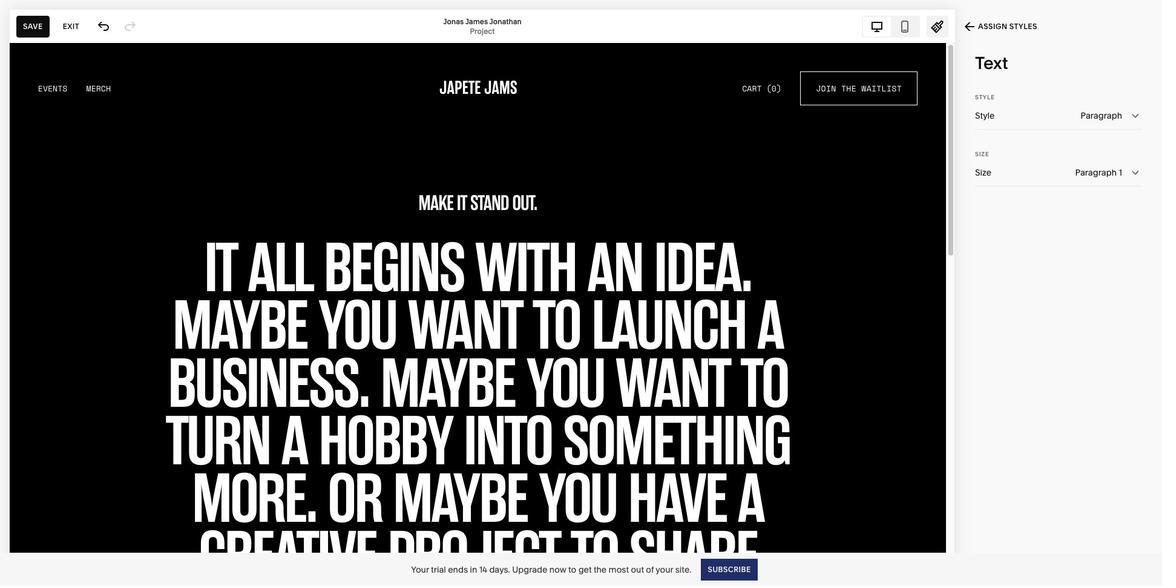 Task type: vqa. For each thing, say whether or not it's contained in the screenshot.
headline
no



Task type: describe. For each thing, give the bounding box(es) containing it.
now
[[550, 564, 567, 575]]

1 size from the top
[[976, 151, 990, 157]]

assign styles button
[[956, 13, 1051, 40]]

styles
[[1010, 22, 1038, 31]]

1
[[1120, 167, 1123, 178]]

the
[[594, 564, 607, 575]]

paragraph for paragraph
[[1081, 110, 1123, 121]]

subscribe button
[[702, 559, 758, 581]]

your
[[411, 564, 429, 575]]

james
[[466, 17, 488, 26]]

ends
[[448, 564, 468, 575]]

jonathan
[[490, 17, 522, 26]]

your
[[656, 564, 674, 575]]

get
[[579, 564, 592, 575]]

2 size from the top
[[976, 167, 992, 178]]

jonas james jonathan project
[[444, 17, 522, 35]]

2 style from the top
[[976, 110, 995, 121]]

jonas
[[444, 17, 464, 26]]

subscribe
[[708, 565, 752, 574]]

of
[[646, 564, 654, 575]]

upgrade
[[512, 564, 548, 575]]



Task type: locate. For each thing, give the bounding box(es) containing it.
size
[[976, 151, 990, 157], [976, 167, 992, 178]]

text
[[976, 53, 1009, 73]]

paragraph 1
[[1076, 167, 1123, 178]]

days.
[[490, 564, 510, 575]]

to
[[569, 564, 577, 575]]

0 vertical spatial size
[[976, 151, 990, 157]]

1 vertical spatial size
[[976, 167, 992, 178]]

most
[[609, 564, 629, 575]]

style
[[976, 94, 996, 101], [976, 110, 995, 121]]

exit
[[63, 22, 79, 31]]

None field
[[976, 102, 1143, 129], [976, 159, 1143, 186], [976, 102, 1143, 129], [976, 159, 1143, 186]]

out
[[631, 564, 644, 575]]

assign styles
[[979, 22, 1038, 31]]

save
[[23, 22, 43, 31]]

1 style from the top
[[976, 94, 996, 101]]

1 vertical spatial style
[[976, 110, 995, 121]]

paragraph for paragraph 1
[[1076, 167, 1117, 178]]

tab list
[[864, 17, 919, 36]]

1 vertical spatial paragraph
[[1076, 167, 1117, 178]]

assign
[[979, 22, 1008, 31]]

trial
[[431, 564, 446, 575]]

exit button
[[56, 15, 86, 37]]

14
[[479, 564, 488, 575]]

project
[[470, 26, 495, 35]]

paragraph up paragraph 1
[[1081, 110, 1123, 121]]

paragraph left 1
[[1076, 167, 1117, 178]]

0 vertical spatial paragraph
[[1081, 110, 1123, 121]]

site.
[[676, 564, 692, 575]]

save button
[[16, 15, 49, 37]]

paragraph
[[1081, 110, 1123, 121], [1076, 167, 1117, 178]]

in
[[470, 564, 477, 575]]

0 vertical spatial style
[[976, 94, 996, 101]]

your trial ends in 14 days. upgrade now to get the most out of your site.
[[411, 564, 692, 575]]



